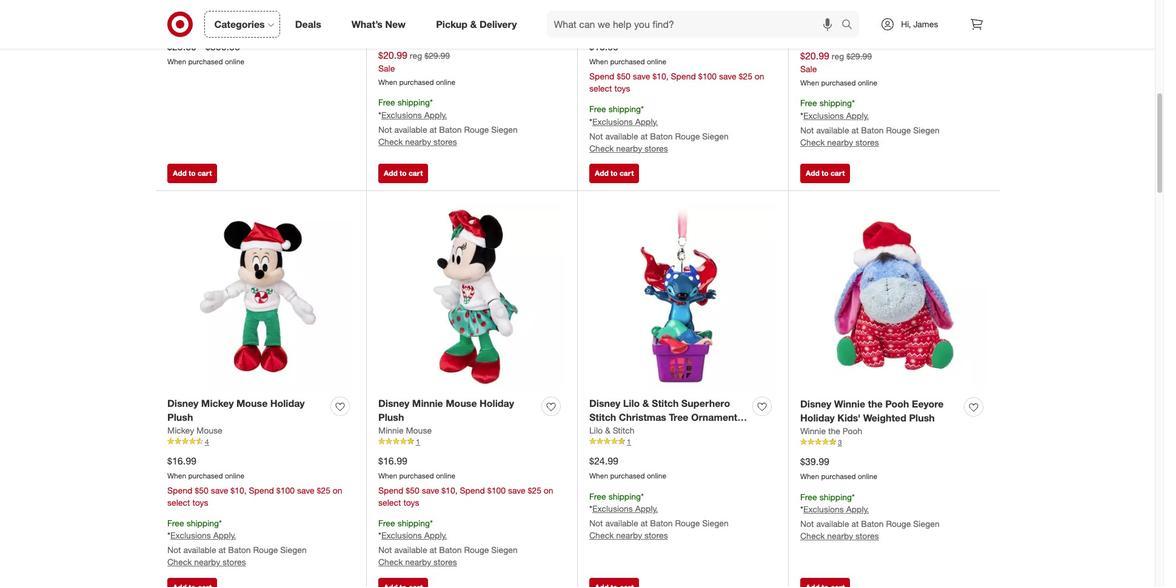 Task type: locate. For each thing, give the bounding box(es) containing it.
apply. for disney winnie the pooh eeyore holiday kids' weighted plush
[[847, 504, 870, 515]]

$20.99
[[379, 49, 408, 61], [801, 50, 830, 62]]

$16.99 when purchased online spend $50 save $10, spend $100 save $25 on select toys
[[590, 41, 765, 93], [167, 455, 343, 508], [379, 455, 554, 508]]

1 lilo & stitch link from the top
[[590, 10, 635, 22]]

holiday inside "disney mickey mouse holiday plush"
[[270, 397, 305, 410]]

winnie up $39.99
[[801, 426, 826, 436]]

2 horizontal spatial plush
[[910, 412, 935, 424]]

to
[[189, 169, 196, 178], [400, 169, 407, 178], [611, 169, 618, 178], [822, 169, 829, 178]]

1 vertical spatial lilo
[[624, 397, 640, 410]]

$25
[[739, 71, 753, 81], [317, 485, 331, 495], [528, 485, 542, 495]]

0 horizontal spatial on
[[333, 485, 343, 495]]

- right $25.00
[[199, 41, 203, 53]]

apply. for retro reimagined minnie mouse kids' plush- disney
[[847, 111, 870, 121]]

1 link down tree
[[590, 437, 777, 447]]

online inside $24.99 when purchased online
[[647, 471, 667, 480]]

add to cart button for 775
[[167, 164, 217, 183]]

exclusions for disney lilo & stitch superhero stitch christmas tree ornament - disney store
[[593, 504, 633, 514]]

1 horizontal spatial $29.99
[[847, 51, 873, 61]]

purchased inside $39.99 when purchased online
[[822, 472, 856, 481]]

1 3 link from the top
[[801, 31, 988, 42]]

kids' inside "retro reimagined minnie mouse kids' plush- disney"
[[801, 6, 824, 18]]

0 vertical spatial 3 link
[[801, 31, 988, 42]]

-
[[199, 41, 203, 53], [741, 411, 745, 423]]

disney inside disney minnie mouse holiday plush
[[379, 397, 410, 410]]

retro reimagined minnie mouse kids' plush- disney link
[[801, 0, 960, 19]]

$16.99
[[590, 41, 619, 53], [167, 455, 197, 467], [379, 455, 408, 467]]

winnie up winnie the pooh
[[835, 398, 866, 410]]

1 horizontal spatial $25
[[528, 485, 542, 495]]

stores for disney mickey mouse holiday plush
[[223, 557, 246, 567]]

4 link
[[167, 437, 354, 447]]

retro
[[801, 0, 826, 4]]

3 add to cart from the left
[[595, 169, 634, 178]]

cart for 2
[[620, 169, 634, 178]]

lilo & stitch up $24.99
[[590, 425, 635, 435]]

add to cart for 3
[[806, 169, 845, 178]]

$25 for disney mickey mouse holiday plush
[[317, 485, 331, 495]]

exclusions
[[382, 110, 422, 120], [804, 111, 844, 121], [593, 116, 633, 127], [593, 504, 633, 514], [804, 504, 844, 515], [170, 531, 211, 541], [382, 531, 422, 541]]

minnie mouse down disney minnie mouse holiday plush
[[379, 425, 432, 435]]

exclusions apply. button for retro reimagined minnie mouse kids' plush- disney
[[804, 110, 870, 122]]

2 3 from the top
[[838, 438, 843, 447]]

3 link down the hi,
[[801, 31, 988, 42]]

2 horizontal spatial select
[[590, 83, 613, 93]]

$50
[[617, 71, 631, 81], [195, 485, 209, 495], [406, 485, 420, 495]]

2 horizontal spatial holiday
[[801, 412, 835, 424]]

mickey
[[201, 397, 234, 410], [167, 425, 194, 435]]

pooh down disney winnie the pooh eeyore holiday kids' weighted plush
[[843, 426, 863, 436]]

stores for disney lilo & stitch superhero stitch christmas tree ornament - disney store
[[645, 531, 668, 541]]

exclusions for disney minnie mouse holiday plush
[[382, 531, 422, 541]]

mouse inside "disney mickey mouse holiday plush"
[[237, 397, 268, 410]]

$10,
[[653, 71, 669, 81], [231, 485, 247, 495], [442, 485, 458, 495]]

reg down what's new link
[[410, 50, 422, 61]]

2 add from the left
[[384, 169, 398, 178]]

1 horizontal spatial plush
[[379, 411, 404, 423]]

$20.99 down 'plush-'
[[801, 50, 830, 62]]

disney inside disney winnie the pooh eeyore holiday kids' weighted plush
[[801, 398, 832, 410]]

baton for disney minnie mouse holiday plush
[[439, 545, 462, 555]]

$20.99 reg $29.99 sale when purchased online down search button on the right of the page
[[801, 50, 878, 87]]

$29.99 down "pickup"
[[425, 50, 450, 61]]

$20.99 reg $29.99 sale when purchased online down new
[[379, 49, 456, 87]]

1 vertical spatial 3 link
[[801, 437, 988, 448]]

$20.99 reg $29.99 sale when purchased online
[[379, 49, 456, 87], [801, 50, 878, 87]]

3
[[838, 32, 843, 41], [838, 438, 843, 447]]

select
[[590, 83, 613, 93], [167, 497, 190, 508], [379, 497, 401, 508]]

disney winnie the pooh eeyore holiday kids' weighted plush
[[801, 398, 944, 424]]

mickey down "disney mickey mouse holiday plush"
[[167, 425, 194, 435]]

mickey mouse
[[167, 425, 222, 435]]

disney inside "retro reimagined minnie mouse kids' plush- disney"
[[859, 6, 890, 18]]

1 horizontal spatial minnie mouse
[[801, 20, 854, 30]]

online inside $25.00 - $500.00 when purchased online
[[225, 57, 245, 66]]

select for disney minnie mouse holiday plush
[[379, 497, 401, 508]]

3 link down weighted
[[801, 437, 988, 448]]

0 horizontal spatial $20.99
[[379, 49, 408, 61]]

2 horizontal spatial $16.99 when purchased online spend $50 save $10, spend $100 save $25 on select toys
[[590, 41, 765, 93]]

0 vertical spatial lilo & stitch link
[[590, 10, 635, 22]]

0 vertical spatial -
[[199, 41, 203, 53]]

3 down search
[[838, 32, 843, 41]]

superhero
[[682, 397, 731, 410]]

1 horizontal spatial $50
[[406, 485, 420, 495]]

0 horizontal spatial reg
[[410, 50, 422, 61]]

disney inside "disney mickey mouse holiday plush"
[[167, 397, 199, 410]]

james
[[914, 19, 939, 29]]

1 horizontal spatial $16.99 when purchased online spend $50 save $10, spend $100 save $25 on select toys
[[379, 455, 554, 508]]

1 horizontal spatial winnie
[[835, 398, 866, 410]]

online inside $39.99 when purchased online
[[858, 472, 878, 481]]

1 up $24.99 when purchased online
[[627, 437, 631, 446]]

2 horizontal spatial $25
[[739, 71, 753, 81]]

1 down disney minnie mouse holiday plush
[[416, 437, 420, 446]]

lilo & stitch link for $16.99
[[590, 10, 635, 22]]

reg
[[410, 50, 422, 61], [832, 51, 845, 61]]

2 1 from the left
[[627, 437, 631, 446]]

0 vertical spatial 3
[[838, 32, 843, 41]]

check nearby stores button for retro reimagined minnie mouse kids' plush- disney
[[801, 137, 880, 149]]

exclusions apply. button for disney lilo & stitch superhero stitch christmas tree ornament - disney store
[[593, 503, 658, 515]]

1 vertical spatial the
[[829, 426, 841, 436]]

hi,
[[902, 19, 912, 29]]

cart for 3
[[831, 169, 845, 178]]

mickey inside "disney mickey mouse holiday plush"
[[201, 397, 234, 410]]

&
[[605, 11, 611, 21], [471, 18, 477, 30], [643, 397, 650, 410], [605, 425, 611, 435]]

$20.99 reg $29.99 sale when purchased online for minnie mouse
[[801, 50, 878, 87]]

2 vertical spatial lilo
[[590, 425, 603, 435]]

available for disney mickey mouse holiday plush
[[183, 545, 216, 555]]

$29.99 down search button on the right of the page
[[847, 51, 873, 61]]

1 horizontal spatial pooh
[[886, 398, 910, 410]]

disney minnie mouse holiday plush link
[[379, 397, 537, 425]]

1
[[416, 437, 420, 446], [627, 437, 631, 446]]

exclusions apply. button for disney minnie mouse holiday plush
[[382, 530, 447, 542]]

disney link up $25.00
[[167, 10, 193, 22]]

1 horizontal spatial reg
[[832, 51, 845, 61]]

cart
[[198, 169, 212, 178], [409, 169, 423, 178], [620, 169, 634, 178], [831, 169, 845, 178]]

1 horizontal spatial disney link
[[379, 19, 404, 31]]

0 horizontal spatial the
[[829, 426, 841, 436]]

$50 for disney minnie mouse holiday plush
[[406, 485, 420, 495]]

0 vertical spatial lilo
[[590, 11, 603, 21]]

deals link
[[285, 11, 337, 38]]

exclusions apply. button for disney winnie the pooh eeyore holiday kids' weighted plush
[[804, 504, 870, 516]]

sale
[[379, 63, 395, 73], [801, 63, 817, 74]]

$29.99
[[425, 50, 450, 61], [847, 51, 873, 61]]

available for disney minnie mouse holiday plush
[[395, 545, 428, 555]]

the
[[869, 398, 883, 410], [829, 426, 841, 436]]

shipping
[[398, 97, 430, 108], [820, 98, 852, 108], [609, 104, 641, 114], [609, 491, 641, 501], [820, 492, 852, 502], [187, 518, 219, 528], [398, 518, 430, 528]]

1 horizontal spatial on
[[544, 485, 554, 495]]

when inside $24.99 when purchased online
[[590, 471, 609, 480]]

the inside "link"
[[829, 426, 841, 436]]

3 link for disney
[[801, 31, 988, 42]]

free
[[379, 97, 395, 108], [801, 98, 818, 108], [590, 104, 607, 114], [590, 491, 607, 501], [801, 492, 818, 502], [167, 518, 184, 528], [379, 518, 395, 528]]

check nearby stores button
[[379, 136, 457, 148], [801, 137, 880, 149], [590, 142, 668, 154], [590, 530, 668, 542], [801, 531, 880, 543], [167, 557, 246, 569], [379, 557, 457, 569]]

2 3 link from the top
[[801, 437, 988, 448]]

apply. for disney minnie mouse holiday plush
[[425, 531, 447, 541]]

$20.99 reg $29.99 sale when purchased online for disney
[[379, 49, 456, 87]]

0 vertical spatial lilo & stitch
[[590, 11, 635, 21]]

pickup
[[436, 18, 468, 30]]

plush for disney minnie mouse holiday plush
[[379, 411, 404, 423]]

1 horizontal spatial sale
[[801, 63, 817, 74]]

free shipping * * exclusions apply. not available at baton rouge siegen check nearby stores for disney lilo & stitch superhero stitch christmas tree ornament - disney store
[[590, 491, 729, 541]]

lilo & stitch for $16.99
[[590, 11, 635, 21]]

disney
[[859, 6, 890, 18], [167, 11, 193, 21], [379, 19, 404, 30], [167, 397, 199, 410], [379, 397, 410, 410], [590, 397, 621, 410], [801, 398, 832, 410], [590, 425, 621, 437]]

exclusions apply. button for disney mickey mouse holiday plush
[[170, 530, 236, 542]]

1 vertical spatial 3
[[838, 438, 843, 447]]

lilo & stitch link up the 2
[[590, 10, 635, 22]]

free shipping * * exclusions apply. not available at baton rouge siegen check nearby stores for disney minnie mouse holiday plush
[[379, 518, 518, 567]]

0 horizontal spatial disney link
[[167, 10, 193, 22]]

baton
[[439, 125, 462, 135], [862, 125, 884, 135], [651, 131, 673, 141], [651, 518, 673, 529], [862, 519, 884, 529], [228, 545, 251, 555], [439, 545, 462, 555]]

exclusions for disney winnie the pooh eeyore holiday kids' weighted plush
[[804, 504, 844, 515]]

minnie
[[887, 0, 918, 4], [801, 20, 826, 30], [412, 397, 443, 410], [379, 425, 404, 435]]

mickey mouse link
[[167, 425, 222, 437]]

1 horizontal spatial kids'
[[838, 412, 861, 424]]

minnie mouse down 'plush-'
[[801, 20, 854, 30]]

0 horizontal spatial 1
[[416, 437, 420, 446]]

nearby
[[405, 137, 431, 147], [828, 137, 854, 148], [617, 143, 643, 153], [617, 531, 643, 541], [828, 531, 854, 541], [194, 557, 220, 567], [405, 557, 431, 567]]

1 add to cart button from the left
[[167, 164, 217, 183]]

baton for disney mickey mouse holiday plush
[[228, 545, 251, 555]]

1 1 link from the left
[[379, 437, 565, 447]]

1 to from the left
[[189, 169, 196, 178]]

plush inside disney winnie the pooh eeyore holiday kids' weighted plush
[[910, 412, 935, 424]]

siegen for disney winnie the pooh eeyore holiday kids' weighted plush
[[914, 519, 940, 529]]

1 horizontal spatial holiday
[[480, 397, 514, 410]]

lilo & stitch link
[[590, 10, 635, 22], [590, 425, 635, 437]]

2 horizontal spatial $16.99
[[590, 41, 619, 53]]

minnie mouse link for kids'
[[801, 19, 854, 31]]

minnie inside "retro reimagined minnie mouse kids' plush- disney"
[[887, 0, 918, 4]]

what's new link
[[341, 11, 421, 38]]

minnie inside disney minnie mouse holiday plush
[[412, 397, 443, 410]]

holiday for disney minnie mouse holiday plush
[[480, 397, 514, 410]]

siegen for disney mickey mouse holiday plush
[[280, 545, 307, 555]]

2 horizontal spatial toys
[[615, 83, 631, 93]]

0 horizontal spatial $25
[[317, 485, 331, 495]]

toys
[[615, 83, 631, 93], [193, 497, 208, 508], [404, 497, 420, 508]]

1 horizontal spatial $16.99
[[379, 455, 408, 467]]

0 vertical spatial kids'
[[801, 6, 824, 18]]

4 cart from the left
[[831, 169, 845, 178]]

3 link
[[801, 31, 988, 42], [801, 437, 988, 448]]

reg down search button on the right of the page
[[832, 51, 845, 61]]

mouse
[[920, 0, 952, 4], [828, 20, 854, 30], [237, 397, 268, 410], [446, 397, 477, 410], [197, 425, 222, 435], [406, 425, 432, 435]]

3 to from the left
[[611, 169, 618, 178]]

plush inside disney minnie mouse holiday plush
[[379, 411, 404, 423]]

1 cart from the left
[[198, 169, 212, 178]]

0 horizontal spatial kids'
[[801, 6, 824, 18]]

spend
[[590, 71, 615, 81], [671, 71, 696, 81], [167, 485, 193, 495], [249, 485, 274, 495], [379, 485, 404, 495], [460, 485, 485, 495]]

1 vertical spatial pooh
[[843, 426, 863, 436]]

1 1 from the left
[[416, 437, 420, 446]]

0 horizontal spatial $20.99 reg $29.99 sale when purchased online
[[379, 49, 456, 87]]

0 horizontal spatial holiday
[[270, 397, 305, 410]]

0 horizontal spatial mickey
[[167, 425, 194, 435]]

reg for minnie mouse
[[832, 51, 845, 61]]

check nearby stores button for disney winnie the pooh eeyore holiday kids' weighted plush
[[801, 531, 880, 543]]

0 vertical spatial the
[[869, 398, 883, 410]]

free for disney winnie the pooh eeyore holiday kids' weighted plush
[[801, 492, 818, 502]]

disney for sale the disney link
[[379, 19, 404, 30]]

$20.99 for minnie mouse
[[801, 50, 830, 62]]

available
[[395, 125, 428, 135], [817, 125, 850, 135], [606, 131, 639, 141], [606, 518, 639, 529], [817, 519, 850, 529], [183, 545, 216, 555], [395, 545, 428, 555]]

0 vertical spatial minnie mouse link
[[801, 19, 854, 31]]

1 horizontal spatial select
[[379, 497, 401, 508]]

disney mickey mouse holiday plush link
[[167, 397, 326, 425]]

add
[[173, 169, 187, 178], [384, 169, 398, 178], [595, 169, 609, 178], [806, 169, 820, 178]]

siegen for disney minnie mouse holiday plush
[[492, 545, 518, 555]]

& for lilo & stitch 'link' corresponding to $24.99
[[605, 425, 611, 435]]

add to cart button
[[167, 164, 217, 183], [379, 164, 429, 183], [590, 164, 640, 183], [801, 164, 851, 183]]

1 horizontal spatial the
[[869, 398, 883, 410]]

rouge for disney lilo & stitch superhero stitch christmas tree ornament - disney store
[[676, 518, 700, 529]]

kids'
[[801, 6, 824, 18], [838, 412, 861, 424]]

add to cart for 775
[[173, 169, 212, 178]]

what's new
[[352, 18, 406, 30]]

0 horizontal spatial $50
[[195, 485, 209, 495]]

0 horizontal spatial select
[[167, 497, 190, 508]]

1 horizontal spatial $20.99 reg $29.99 sale when purchased online
[[801, 50, 878, 87]]

1 add from the left
[[173, 169, 187, 178]]

add for 3
[[806, 169, 820, 178]]

at
[[430, 125, 437, 135], [852, 125, 859, 135], [641, 131, 648, 141], [641, 518, 648, 529], [852, 519, 859, 529], [219, 545, 226, 555], [430, 545, 437, 555]]

holiday inside disney minnie mouse holiday plush
[[480, 397, 514, 410]]

1 horizontal spatial minnie mouse link
[[801, 19, 854, 31]]

stores for disney minnie mouse holiday plush
[[434, 557, 457, 567]]

online
[[225, 57, 245, 66], [647, 57, 667, 66], [436, 77, 456, 87], [858, 78, 878, 87], [225, 471, 245, 480], [436, 471, 456, 480], [647, 471, 667, 480], [858, 472, 878, 481]]

lilo & stitch
[[590, 11, 635, 21], [590, 425, 635, 435]]

2 1 link from the left
[[590, 437, 777, 447]]

1 horizontal spatial $10,
[[442, 485, 458, 495]]

not for disney winnie the pooh eeyore holiday kids' weighted plush
[[801, 519, 815, 529]]

1 3 from the top
[[838, 32, 843, 41]]

the up $39.99
[[829, 426, 841, 436]]

new
[[385, 18, 406, 30]]

1 horizontal spatial $100
[[488, 485, 506, 495]]

delivery
[[480, 18, 517, 30]]

check for disney lilo & stitch superhero stitch christmas tree ornament - disney store
[[590, 531, 614, 541]]

disney winnie the pooh eeyore holiday kids' weighted plush image
[[801, 203, 988, 390], [801, 203, 988, 390]]

disney link
[[167, 10, 193, 22], [379, 19, 404, 31]]

winnie the pooh
[[801, 426, 863, 436]]

1 vertical spatial lilo & stitch
[[590, 425, 635, 435]]

disney link left "pickup"
[[379, 19, 404, 31]]

4 add to cart from the left
[[806, 169, 845, 178]]

lilo & stitch for $24.99
[[590, 425, 635, 435]]

1 vertical spatial lilo & stitch link
[[590, 425, 635, 437]]

0 horizontal spatial pooh
[[843, 426, 863, 436]]

3 add to cart button from the left
[[590, 164, 640, 183]]

free for disney lilo & stitch superhero stitch christmas tree ornament - disney store
[[590, 491, 607, 501]]

2 lilo & stitch link from the top
[[590, 425, 635, 437]]

stitch left christmas
[[590, 411, 617, 423]]

toys for disney mickey mouse holiday plush
[[193, 497, 208, 508]]

0 vertical spatial pooh
[[886, 398, 910, 410]]

mouse inside "retro reimagined minnie mouse kids' plush- disney"
[[920, 0, 952, 4]]

eeyore
[[913, 398, 944, 410]]

siegen
[[492, 125, 518, 135], [914, 125, 940, 135], [703, 131, 729, 141], [703, 518, 729, 529], [914, 519, 940, 529], [280, 545, 307, 555], [492, 545, 518, 555]]

0 horizontal spatial $100
[[277, 485, 295, 495]]

$25.00 - $500.00 when purchased online
[[167, 41, 245, 66]]

weighted
[[864, 412, 907, 424]]

$100
[[699, 71, 717, 81], [277, 485, 295, 495], [488, 485, 506, 495]]

not
[[379, 125, 392, 135], [801, 125, 815, 135], [590, 131, 603, 141], [590, 518, 603, 529], [801, 519, 815, 529], [167, 545, 181, 555], [379, 545, 392, 555]]

stores
[[434, 137, 457, 147], [856, 137, 880, 148], [645, 143, 668, 153], [645, 531, 668, 541], [856, 531, 880, 541], [223, 557, 246, 567], [434, 557, 457, 567]]

1 vertical spatial minnie mouse
[[379, 425, 432, 435]]

lilo & stitch link up $24.99
[[590, 425, 635, 437]]

exclusions apply. button
[[382, 109, 447, 122], [804, 110, 870, 122], [593, 116, 658, 128], [593, 503, 658, 515], [804, 504, 870, 516], [170, 530, 236, 542], [382, 530, 447, 542]]

0 horizontal spatial minnie mouse
[[379, 425, 432, 435]]

1 link down disney minnie mouse holiday plush link
[[379, 437, 565, 447]]

2 lilo & stitch from the top
[[590, 425, 635, 435]]

tree
[[669, 411, 689, 423]]

3 add from the left
[[595, 169, 609, 178]]

disney lilo & stitch superhero stitch christmas tree ornament - disney store link
[[590, 397, 748, 437]]

1 vertical spatial -
[[741, 411, 745, 423]]

- right ornament
[[741, 411, 745, 423]]

not for disney mickey mouse holiday plush
[[167, 545, 181, 555]]

1 link
[[379, 437, 565, 447], [590, 437, 777, 447]]

0 horizontal spatial 1 link
[[379, 437, 565, 447]]

3 cart from the left
[[620, 169, 634, 178]]

disney for disney minnie mouse holiday plush
[[379, 397, 410, 410]]

4 to from the left
[[822, 169, 829, 178]]

mickey up mickey mouse on the bottom left of page
[[201, 397, 234, 410]]

add to cart
[[173, 169, 212, 178], [384, 169, 423, 178], [595, 169, 634, 178], [806, 169, 845, 178]]

mouse inside disney minnie mouse holiday plush
[[446, 397, 477, 410]]

minnie mouse link down 'plush-'
[[801, 19, 854, 31]]

1 vertical spatial minnie mouse link
[[379, 425, 432, 437]]

1 horizontal spatial toys
[[404, 497, 420, 508]]

disney minnie mouse holiday plush image
[[379, 203, 565, 390], [379, 203, 565, 390]]

$16.99 when purchased online spend $50 save $10, spend $100 save $25 on select toys for disney mickey mouse holiday plush
[[167, 455, 343, 508]]

1 horizontal spatial -
[[741, 411, 745, 423]]

disney mickey mouse holiday plush image
[[167, 203, 354, 390], [167, 203, 354, 390]]

0 vertical spatial minnie mouse
[[801, 20, 854, 30]]

disney for disney mickey mouse holiday plush
[[167, 397, 199, 410]]

0 horizontal spatial $16.99 when purchased online spend $50 save $10, spend $100 save $25 on select toys
[[167, 455, 343, 508]]

1 vertical spatial kids'
[[838, 412, 861, 424]]

check nearby stores button for disney minnie mouse holiday plush
[[379, 557, 457, 569]]

0 vertical spatial winnie
[[835, 398, 866, 410]]

on for disney minnie mouse holiday plush
[[544, 485, 554, 495]]

shipping for disney mickey mouse holiday plush
[[187, 518, 219, 528]]

0 horizontal spatial $16.99
[[167, 455, 197, 467]]

when inside $25.00 - $500.00 when purchased online
[[167, 57, 186, 66]]

1 vertical spatial mickey
[[167, 425, 194, 435]]

nearby for disney minnie mouse holiday plush
[[405, 557, 431, 567]]

when
[[167, 57, 186, 66], [590, 57, 609, 66], [379, 77, 398, 87], [801, 78, 820, 87], [167, 471, 186, 480], [379, 471, 398, 480], [590, 471, 609, 480], [801, 472, 820, 481]]

$20.99 down new
[[379, 49, 408, 61]]

rouge
[[464, 125, 489, 135], [887, 125, 912, 135], [676, 131, 700, 141], [676, 518, 700, 529], [887, 519, 912, 529], [253, 545, 278, 555], [464, 545, 489, 555]]

4 add to cart button from the left
[[801, 164, 851, 183]]

0 horizontal spatial sale
[[379, 63, 395, 73]]

0 vertical spatial mickey
[[201, 397, 234, 410]]

1 horizontal spatial 1
[[627, 437, 631, 446]]

0 horizontal spatial minnie mouse link
[[379, 425, 432, 437]]

purchased
[[188, 57, 223, 66], [611, 57, 645, 66], [400, 77, 434, 87], [822, 78, 856, 87], [188, 471, 223, 480], [400, 471, 434, 480], [611, 471, 645, 480], [822, 472, 856, 481]]

0 horizontal spatial $29.99
[[425, 50, 450, 61]]

1 lilo & stitch from the top
[[590, 11, 635, 21]]

& inside pickup & delivery link
[[471, 18, 477, 30]]

4 add from the left
[[806, 169, 820, 178]]

3 down winnie the pooh "link"
[[838, 438, 843, 447]]

cart for 775
[[198, 169, 212, 178]]

1 add to cart from the left
[[173, 169, 212, 178]]

lilo
[[590, 11, 603, 21], [624, 397, 640, 410], [590, 425, 603, 435]]

1 vertical spatial winnie
[[801, 426, 826, 436]]

1 horizontal spatial 1 link
[[590, 437, 777, 447]]

0 horizontal spatial winnie
[[801, 426, 826, 436]]

pooh up weighted
[[886, 398, 910, 410]]

kids' up winnie the pooh
[[838, 412, 861, 424]]

stores for disney winnie the pooh eeyore holiday kids' weighted plush
[[856, 531, 880, 541]]

to for 3
[[822, 169, 829, 178]]

plush
[[167, 411, 193, 423], [379, 411, 404, 423], [910, 412, 935, 424]]

1 horizontal spatial mickey
[[201, 397, 234, 410]]

0 horizontal spatial $10,
[[231, 485, 247, 495]]

the up weighted
[[869, 398, 883, 410]]

ornament
[[692, 411, 738, 423]]

1 horizontal spatial $20.99
[[801, 50, 830, 62]]

minnie mouse link down disney minnie mouse holiday plush
[[379, 425, 432, 437]]

apply.
[[425, 110, 447, 120], [847, 111, 870, 121], [636, 116, 658, 127], [636, 504, 658, 514], [847, 504, 870, 515], [213, 531, 236, 541], [425, 531, 447, 541]]

check
[[379, 137, 403, 147], [801, 137, 825, 148], [590, 143, 614, 153], [590, 531, 614, 541], [801, 531, 825, 541], [167, 557, 192, 567], [379, 557, 403, 567]]

0 horizontal spatial -
[[199, 41, 203, 53]]

plush for disney mickey mouse holiday plush
[[167, 411, 193, 423]]

lilo & stitch up the 2
[[590, 11, 635, 21]]

0 horizontal spatial plush
[[167, 411, 193, 423]]

$50 for disney mickey mouse holiday plush
[[195, 485, 209, 495]]

winnie
[[835, 398, 866, 410], [801, 426, 826, 436]]

free shipping * * exclusions apply. not available at baton rouge siegen check nearby stores
[[379, 97, 518, 147], [801, 98, 940, 148], [590, 104, 729, 153], [590, 491, 729, 541], [801, 492, 940, 541], [167, 518, 307, 567], [379, 518, 518, 567]]

store
[[624, 425, 647, 437]]

deals
[[295, 18, 321, 30]]

plush inside "disney mickey mouse holiday plush"
[[167, 411, 193, 423]]

0 horizontal spatial toys
[[193, 497, 208, 508]]

kids' down retro
[[801, 6, 824, 18]]

disney lilo & stitch superhero stitch christmas tree ornament - disney store image
[[590, 203, 777, 390], [590, 203, 777, 390]]



Task type: describe. For each thing, give the bounding box(es) containing it.
pooh inside "link"
[[843, 426, 863, 436]]

free for retro reimagined minnie mouse kids' plush- disney
[[801, 98, 818, 108]]

$16.99 for disney mickey mouse holiday plush
[[167, 455, 197, 467]]

on for disney mickey mouse holiday plush
[[333, 485, 343, 495]]

mickey inside mickey mouse link
[[167, 425, 194, 435]]

reimagined
[[829, 0, 884, 4]]

at for disney minnie mouse holiday plush
[[430, 545, 437, 555]]

2 horizontal spatial on
[[755, 71, 765, 81]]

select for disney mickey mouse holiday plush
[[167, 497, 190, 508]]

add to cart for 2
[[595, 169, 634, 178]]

not for disney minnie mouse holiday plush
[[379, 545, 392, 555]]

1 link for stitch
[[590, 437, 777, 447]]

the inside disney winnie the pooh eeyore holiday kids' weighted plush
[[869, 398, 883, 410]]

siegen for retro reimagined minnie mouse kids' plush- disney
[[914, 125, 940, 135]]

pickup & delivery link
[[426, 11, 532, 38]]

2 add to cart from the left
[[384, 169, 423, 178]]

shipping for retro reimagined minnie mouse kids' plush- disney
[[820, 98, 852, 108]]

pickup & delivery
[[436, 18, 517, 30]]

winnie inside disney winnie the pooh eeyore holiday kids' weighted plush
[[835, 398, 866, 410]]

$24.99
[[590, 455, 619, 467]]

to for 775
[[189, 169, 196, 178]]

baton for disney lilo & stitch superhero stitch christmas tree ornament - disney store
[[651, 518, 673, 529]]

check for disney minnie mouse holiday plush
[[379, 557, 403, 567]]

search
[[837, 19, 866, 31]]

add for 775
[[173, 169, 187, 178]]

disney minnie mouse holiday plush
[[379, 397, 514, 423]]

$29.99 for minnie mouse
[[847, 51, 873, 61]]

$500.00
[[206, 41, 240, 53]]

stores for retro reimagined minnie mouse kids' plush- disney
[[856, 137, 880, 148]]

winnie inside winnie the pooh "link"
[[801, 426, 826, 436]]

available for disney lilo & stitch superhero stitch christmas tree ornament - disney store
[[606, 518, 639, 529]]

4
[[205, 437, 209, 446]]

rouge for disney winnie the pooh eeyore holiday kids' weighted plush
[[887, 519, 912, 529]]

disney link for sale
[[379, 19, 404, 31]]

& for pickup & delivery link
[[471, 18, 477, 30]]

2 horizontal spatial $10,
[[653, 71, 669, 81]]

$39.99 when purchased online
[[801, 456, 878, 481]]

disney for disney lilo & stitch superhero stitch christmas tree ornament - disney store
[[590, 397, 621, 410]]

nearby for disney winnie the pooh eeyore holiday kids' weighted plush
[[828, 531, 854, 541]]

at for disney mickey mouse holiday plush
[[219, 545, 226, 555]]

retro reimagined minnie mouse kids' plush- disney
[[801, 0, 952, 18]]

free shipping * * exclusions apply. not available at baton rouge siegen check nearby stores for disney winnie the pooh eeyore holiday kids' weighted plush
[[801, 492, 940, 541]]

apply. for disney mickey mouse holiday plush
[[213, 531, 236, 541]]

2 cart from the left
[[409, 169, 423, 178]]

baton for retro reimagined minnie mouse kids' plush- disney
[[862, 125, 884, 135]]

shipping for disney lilo & stitch superhero stitch christmas tree ornament - disney store
[[609, 491, 641, 501]]

purchased inside $25.00 - $500.00 when purchased online
[[188, 57, 223, 66]]

2
[[627, 23, 631, 32]]

shipping for disney minnie mouse holiday plush
[[398, 518, 430, 528]]

$25.00
[[167, 41, 197, 53]]

775
[[205, 23, 217, 32]]

categories link
[[204, 11, 280, 38]]

3 for plush-
[[838, 32, 843, 41]]

& inside disney lilo & stitch superhero stitch christmas tree ornament - disney store
[[643, 397, 650, 410]]

stitch up tree
[[652, 397, 679, 410]]

lilo inside disney lilo & stitch superhero stitch christmas tree ornament - disney store
[[624, 397, 640, 410]]

disney mickey mouse holiday plush
[[167, 397, 305, 423]]

2 link
[[590, 22, 777, 33]]

2 horizontal spatial $100
[[699, 71, 717, 81]]

sale for minnie mouse
[[801, 63, 817, 74]]

rouge for disney mickey mouse holiday plush
[[253, 545, 278, 555]]

christmas
[[619, 411, 667, 423]]

What can we help you find? suggestions appear below search field
[[547, 11, 845, 38]]

free shipping * * exclusions apply. not available at baton rouge siegen check nearby stores for disney mickey mouse holiday plush
[[167, 518, 307, 567]]

baton for disney winnie the pooh eeyore holiday kids' weighted plush
[[862, 519, 884, 529]]

stitch up the 2
[[613, 11, 635, 21]]

toys for disney minnie mouse holiday plush
[[404, 497, 420, 508]]

rouge for retro reimagined minnie mouse kids' plush- disney
[[887, 125, 912, 135]]

disney winnie the pooh eeyore holiday kids' weighted plush link
[[801, 397, 960, 425]]

free for disney mickey mouse holiday plush
[[167, 518, 184, 528]]

free shipping * * exclusions apply. not available at baton rouge siegen check nearby stores for retro reimagined minnie mouse kids' plush- disney
[[801, 98, 940, 148]]

winnie the pooh link
[[801, 425, 863, 437]]

hi, james
[[902, 19, 939, 29]]

check nearby stores button for disney lilo & stitch superhero stitch christmas tree ornament - disney store
[[590, 530, 668, 542]]

available for retro reimagined minnie mouse kids' plush- disney
[[817, 125, 850, 135]]

stitch down christmas
[[613, 425, 635, 435]]

when inside $39.99 when purchased online
[[801, 472, 820, 481]]

what's
[[352, 18, 383, 30]]

disney for disney winnie the pooh eeyore holiday kids' weighted plush
[[801, 398, 832, 410]]

$100 for disney minnie mouse holiday plush
[[488, 485, 506, 495]]

$24.99 when purchased online
[[590, 455, 667, 480]]

2 horizontal spatial $50
[[617, 71, 631, 81]]

nearby for disney mickey mouse holiday plush
[[194, 557, 220, 567]]

pooh inside disney winnie the pooh eeyore holiday kids' weighted plush
[[886, 398, 910, 410]]

2 add to cart button from the left
[[379, 164, 429, 183]]

minnie mouse for kids'
[[801, 20, 854, 30]]

categories
[[214, 18, 265, 30]]

minnie mouse for plush
[[379, 425, 432, 435]]

nearby for disney lilo & stitch superhero stitch christmas tree ornament - disney store
[[617, 531, 643, 541]]

search button
[[837, 11, 866, 40]]

1 for $16.99
[[416, 437, 420, 446]]

plush-
[[827, 6, 856, 18]]

check for disney winnie the pooh eeyore holiday kids' weighted plush
[[801, 531, 825, 541]]

holiday for disney mickey mouse holiday plush
[[270, 397, 305, 410]]

nearby for retro reimagined minnie mouse kids' plush- disney
[[828, 137, 854, 148]]

not for disney lilo & stitch superhero stitch christmas tree ornament - disney store
[[590, 518, 603, 529]]

reg for disney
[[410, 50, 422, 61]]

disney lilo & stitch superhero stitch christmas tree ornament - disney store
[[590, 397, 745, 437]]

check for disney mickey mouse holiday plush
[[167, 557, 192, 567]]

holiday inside disney winnie the pooh eeyore holiday kids' weighted plush
[[801, 412, 835, 424]]

& for lilo & stitch 'link' associated with $16.99
[[605, 11, 611, 21]]

lilo for $16.99
[[590, 11, 603, 21]]

2 to from the left
[[400, 169, 407, 178]]

$10, for disney minnie mouse holiday plush
[[442, 485, 458, 495]]

3 for holiday
[[838, 438, 843, 447]]

$39.99
[[801, 456, 830, 468]]

1 link for holiday
[[379, 437, 565, 447]]

add to cart button for 3
[[801, 164, 851, 183]]

to for 2
[[611, 169, 618, 178]]

- inside disney lilo & stitch superhero stitch christmas tree ornament - disney store
[[741, 411, 745, 423]]

- inside $25.00 - $500.00 when purchased online
[[199, 41, 203, 53]]

775 link
[[167, 22, 354, 33]]

kids' inside disney winnie the pooh eeyore holiday kids' weighted plush
[[838, 412, 861, 424]]

3 link for kids'
[[801, 437, 988, 448]]

disney for when purchased online the disney link
[[167, 11, 193, 21]]

lilo for $24.99
[[590, 425, 603, 435]]

disney link for when purchased online
[[167, 10, 193, 22]]

$29.99 for disney
[[425, 50, 450, 61]]

purchased inside $24.99 when purchased online
[[611, 471, 645, 480]]

minnie mouse link for plush
[[379, 425, 432, 437]]



Task type: vqa. For each thing, say whether or not it's contained in the screenshot.
Richmond,
no



